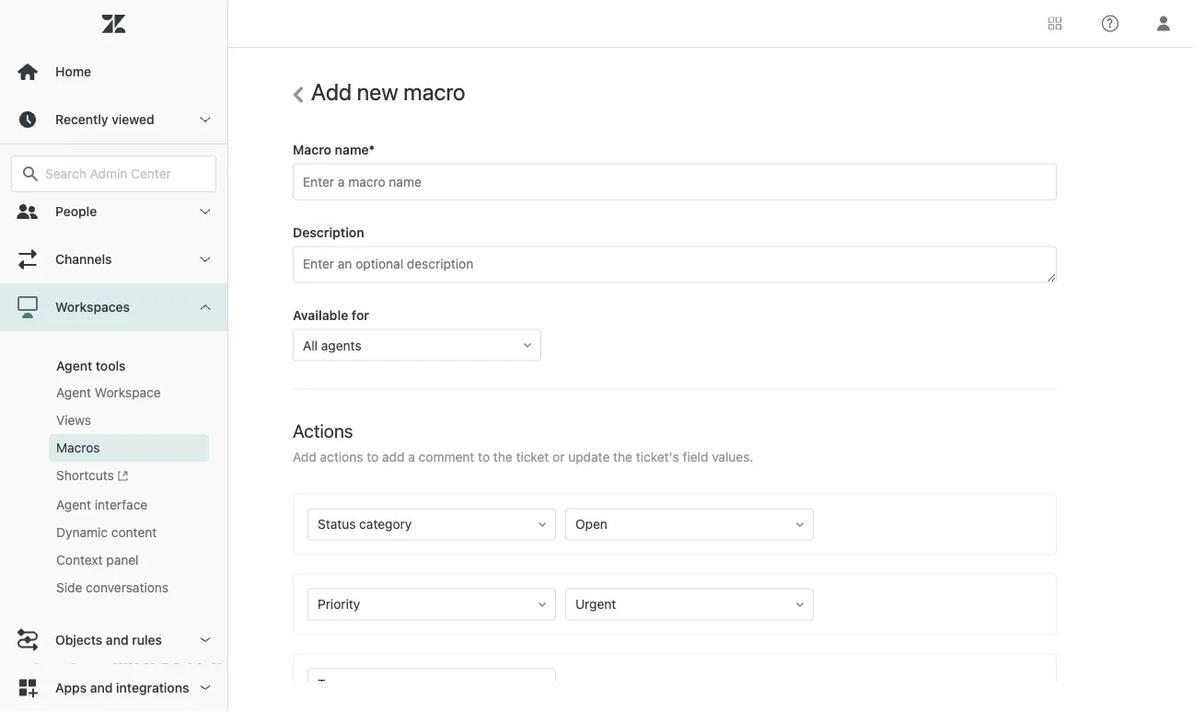 Task type: locate. For each thing, give the bounding box(es) containing it.
Search Admin Center field
[[45, 166, 204, 182]]

agent left tools
[[56, 358, 92, 373]]

agent up dynamic
[[56, 497, 91, 512]]

viewed
[[112, 112, 154, 127]]

agent
[[56, 358, 92, 373], [56, 385, 91, 400], [56, 497, 91, 512]]

tree containing people
[[0, 187, 227, 712]]

side
[[56, 579, 82, 595]]

and left rules in the left of the page
[[106, 632, 129, 647]]

side conversations
[[56, 579, 169, 595]]

conversations
[[86, 579, 169, 595]]

rules
[[132, 632, 162, 647]]

dynamic content
[[56, 524, 157, 539]]

workspaces group
[[0, 331, 227, 616]]

tree item containing workspaces
[[0, 283, 227, 616]]

interface
[[95, 497, 148, 512]]

tree item inside the primary element
[[0, 283, 227, 616]]

home button
[[0, 48, 227, 96]]

integrations
[[116, 680, 189, 695]]

0 vertical spatial and
[[106, 632, 129, 647]]

0 vertical spatial agent
[[56, 358, 92, 373]]

agent for agent workspace
[[56, 385, 91, 400]]

user menu image
[[1152, 12, 1176, 35]]

1 agent from the top
[[56, 358, 92, 373]]

None search field
[[2, 156, 226, 192]]

people button
[[0, 187, 227, 235]]

1 vertical spatial agent
[[56, 385, 91, 400]]

people
[[55, 203, 97, 219]]

2 agent from the top
[[56, 385, 91, 400]]

agent tools
[[56, 358, 126, 373]]

2 vertical spatial agent
[[56, 497, 91, 512]]

dynamic content link
[[49, 518, 209, 546]]

tree
[[0, 187, 227, 712]]

dynamic
[[56, 524, 108, 539]]

and for apps
[[90, 680, 113, 695]]

objects and rules button
[[0, 616, 227, 664]]

and
[[106, 632, 129, 647], [90, 680, 113, 695]]

channels
[[55, 251, 112, 267]]

workspace
[[95, 385, 161, 400]]

agent workspace
[[56, 385, 161, 400]]

dynamic content element
[[56, 523, 157, 541]]

and right apps
[[90, 680, 113, 695]]

agent up views
[[56, 385, 91, 400]]

agent interface element
[[56, 495, 148, 514]]

context panel element
[[56, 550, 139, 569]]

primary element
[[0, 0, 228, 712]]

channels button
[[0, 235, 227, 283]]

apps and integrations
[[55, 680, 189, 695]]

agent for agent interface
[[56, 497, 91, 512]]

agent interface
[[56, 497, 148, 512]]

tree inside the primary element
[[0, 187, 227, 712]]

1 vertical spatial and
[[90, 680, 113, 695]]

workspaces
[[55, 299, 130, 314]]

tools
[[96, 358, 126, 373]]

3 agent from the top
[[56, 497, 91, 512]]

tree item
[[0, 283, 227, 616]]

recently viewed button
[[0, 96, 227, 144]]



Task type: vqa. For each thing, say whether or not it's contained in the screenshot.
Agent tools element
yes



Task type: describe. For each thing, give the bounding box(es) containing it.
content
[[111, 524, 157, 539]]

views link
[[49, 407, 209, 434]]

agent tools element
[[56, 358, 126, 373]]

zendesk products image
[[1049, 17, 1062, 30]]

and for objects
[[106, 632, 129, 647]]

objects
[[55, 632, 102, 647]]

context
[[56, 552, 103, 567]]

shortcuts element
[[56, 466, 129, 486]]

help image
[[1102, 15, 1119, 32]]

agent interface link
[[49, 491, 209, 518]]

recently
[[55, 112, 108, 127]]

shortcuts
[[56, 468, 114, 483]]

side conversations element
[[56, 578, 169, 596]]

recently viewed
[[55, 112, 154, 127]]

context panel
[[56, 552, 139, 567]]

home
[[55, 64, 91, 79]]

objects and rules
[[55, 632, 162, 647]]

macros
[[56, 440, 100, 455]]

agent for agent tools
[[56, 358, 92, 373]]

agent workspace element
[[56, 383, 161, 402]]

side conversations link
[[49, 573, 209, 601]]

agent workspace link
[[49, 379, 209, 407]]

panel
[[106, 552, 139, 567]]

macros element
[[56, 439, 100, 457]]

apps
[[55, 680, 87, 695]]

workspaces button
[[0, 283, 227, 331]]

views element
[[56, 411, 91, 430]]

apps and integrations button
[[0, 664, 227, 712]]

none search field inside the primary element
[[2, 156, 226, 192]]

views
[[56, 412, 91, 428]]

context panel link
[[49, 546, 209, 573]]

shortcuts link
[[49, 462, 209, 491]]

macros link
[[49, 434, 209, 462]]



